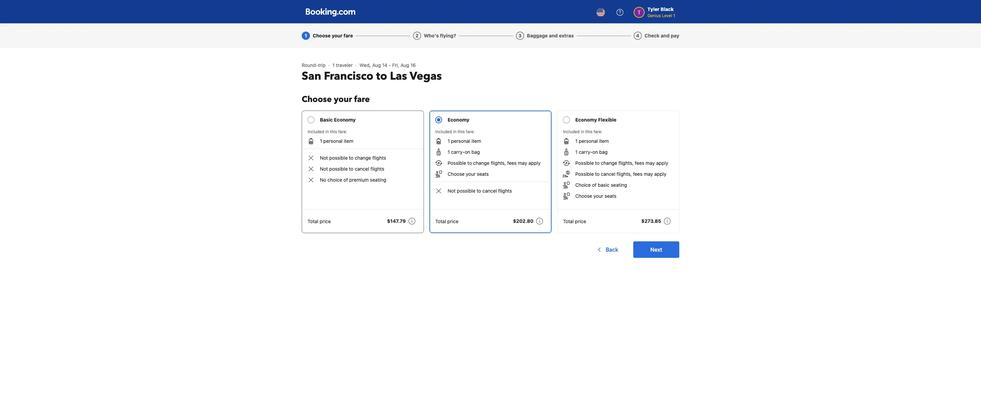 Task type: vqa. For each thing, say whether or not it's contained in the screenshot.
Possible to cancel flights, fees may apply's may
yes



Task type: locate. For each thing, give the bounding box(es) containing it.
choose your seats for bottommost choose your seats element
[[576, 193, 617, 199]]

1 vertical spatial possible
[[330, 166, 348, 172]]

economy
[[334, 117, 356, 123], [448, 117, 470, 123], [576, 117, 598, 123]]

0 horizontal spatial cancel
[[355, 166, 370, 172]]

included
[[308, 129, 325, 134], [436, 129, 452, 134], [563, 129, 580, 134]]

possible to change flights, fees may apply for cancel
[[576, 160, 669, 166]]

0 vertical spatial seats
[[477, 171, 489, 177]]

0 horizontal spatial fare
[[344, 33, 353, 38]]

wed,
[[360, 62, 371, 68]]

baggage
[[527, 33, 548, 38]]

fri,
[[393, 62, 400, 68]]

1 this from the left
[[330, 129, 337, 134]]

aug left the 14
[[373, 62, 381, 68]]

1 horizontal spatial carry-
[[579, 149, 593, 155]]

· right trip
[[329, 62, 330, 68]]

who's flying?
[[424, 33, 456, 38]]

2 horizontal spatial total
[[563, 219, 574, 224]]

1 horizontal spatial total
[[436, 219, 446, 224]]

2 horizontal spatial personal
[[579, 138, 598, 144]]

1 personal item element for economy flexible
[[576, 138, 609, 145]]

included in this fare: element for economy flexible
[[563, 129, 674, 135]]

1 horizontal spatial economy
[[448, 117, 470, 123]]

tyler black genius level 1
[[648, 6, 676, 18]]

2 and from the left
[[661, 33, 670, 38]]

1 item from the left
[[344, 138, 354, 144]]

1 horizontal spatial 1 personal item element
[[448, 138, 482, 145]]

choose your fare up trip
[[313, 33, 353, 38]]

1 1 carry-on bag from the left
[[448, 149, 480, 155]]

fare down the 'francisco'
[[354, 94, 370, 105]]

las
[[390, 69, 407, 84]]

0 horizontal spatial change
[[355, 155, 371, 161]]

2 horizontal spatial this
[[586, 129, 593, 134]]

1 included in this fare: element from the left
[[308, 129, 418, 135]]

price inside radio
[[320, 219, 331, 224]]

2 horizontal spatial price
[[576, 219, 587, 224]]

1 carry-on bag for possible
[[576, 149, 608, 155]]

fare
[[344, 33, 353, 38], [354, 94, 370, 105]]

included in this fare: element
[[308, 129, 418, 135], [436, 129, 546, 135], [563, 129, 674, 135]]

0 horizontal spatial 1 personal item
[[320, 138, 354, 144]]

0 vertical spatial choose your fare
[[313, 33, 353, 38]]

0 horizontal spatial item
[[344, 138, 354, 144]]

1 horizontal spatial included in this fare:
[[436, 129, 475, 134]]

0 horizontal spatial total price
[[308, 219, 331, 224]]

2 this from the left
[[458, 129, 465, 134]]

1 horizontal spatial and
[[661, 33, 670, 38]]

3 included in this fare: element from the left
[[563, 129, 674, 135]]

1 carry-on bag for choose
[[448, 149, 480, 155]]

cancel
[[355, 166, 370, 172], [601, 171, 616, 177], [483, 188, 497, 194]]

1 horizontal spatial 1 carry-on bag
[[576, 149, 608, 155]]

1 personal item element
[[320, 138, 354, 145], [448, 138, 482, 145], [576, 138, 609, 145]]

1 horizontal spatial 1 personal item
[[448, 138, 482, 144]]

2 total price from the left
[[436, 219, 459, 224]]

16
[[411, 62, 416, 68]]

2 vertical spatial not
[[448, 188, 456, 194]]

choice of basic seating
[[576, 182, 628, 188]]

genius
[[648, 13, 661, 18]]

2 possible to change flights, fees may apply element from the left
[[576, 160, 669, 167]]

3 item from the left
[[600, 138, 609, 144]]

2 1 carry-on bag from the left
[[576, 149, 608, 155]]

seats for left choose your seats element
[[477, 171, 489, 177]]

no choice of premium seating element
[[320, 177, 387, 183]]

flights,
[[491, 160, 506, 166], [619, 160, 634, 166], [617, 171, 632, 177]]

3 this from the left
[[586, 129, 593, 134]]

0 horizontal spatial included in this fare: element
[[308, 129, 418, 135]]

fare: for economy
[[466, 129, 475, 134]]

1 1 personal item element from the left
[[320, 138, 354, 145]]

to
[[376, 69, 388, 84], [349, 155, 354, 161], [468, 160, 472, 166], [596, 160, 600, 166], [349, 166, 354, 172], [596, 171, 600, 177], [477, 188, 482, 194]]

0 horizontal spatial not possible to cancel flights
[[320, 166, 385, 172]]

2 vertical spatial possible
[[457, 188, 476, 194]]

extras
[[559, 33, 574, 38]]

aug
[[373, 62, 381, 68], [401, 62, 410, 68]]

to inside 'round-trip · 1 traveler · wed, aug 14 - fri, aug 16 san francisco to las vegas'
[[376, 69, 388, 84]]

None radio
[[430, 111, 552, 233], [558, 111, 680, 233], [430, 111, 552, 233], [558, 111, 680, 233]]

in
[[326, 129, 329, 134], [453, 129, 457, 134], [581, 129, 585, 134]]

carry-
[[451, 149, 465, 155], [579, 149, 593, 155]]

possible to cancel flights, fees may apply
[[576, 171, 667, 177]]

flexible
[[599, 117, 617, 123]]

item
[[344, 138, 354, 144], [472, 138, 482, 144], [600, 138, 609, 144]]

on for your
[[465, 149, 471, 155]]

included for economy flexible
[[563, 129, 580, 134]]

may
[[518, 160, 528, 166], [646, 160, 655, 166], [644, 171, 654, 177]]

2 fare: from the left
[[466, 129, 475, 134]]

fare: inside radio
[[339, 129, 347, 134]]

included inside radio
[[308, 129, 325, 134]]

fees
[[508, 160, 517, 166], [635, 160, 645, 166], [634, 171, 643, 177]]

2 horizontal spatial total price
[[563, 219, 587, 224]]

2 vertical spatial flights
[[499, 188, 512, 194]]

1 horizontal spatial possible to change flights, fees may apply
[[576, 160, 669, 166]]

bag
[[472, 149, 480, 155], [600, 149, 608, 155]]

seating down possible to cancel flights, fees may apply element
[[611, 182, 628, 188]]

1 horizontal spatial choose your seats element
[[576, 193, 617, 200]]

of right choice
[[344, 177, 348, 183]]

0 vertical spatial fare
[[344, 33, 353, 38]]

0 horizontal spatial this
[[330, 129, 337, 134]]

0 horizontal spatial ·
[[329, 62, 330, 68]]

seating right premium on the top left of page
[[370, 177, 387, 183]]

not
[[320, 155, 328, 161], [320, 166, 328, 172], [448, 188, 456, 194]]

personal for basic economy
[[324, 138, 343, 144]]

0 horizontal spatial choose your seats element
[[448, 171, 489, 178]]

1 economy from the left
[[334, 117, 356, 123]]

3 total price from the left
[[563, 219, 587, 224]]

2 horizontal spatial item
[[600, 138, 609, 144]]

0 horizontal spatial included
[[308, 129, 325, 134]]

0 vertical spatial choose your seats
[[448, 171, 489, 177]]

1 included in this fare: from the left
[[308, 129, 347, 134]]

1 total price from the left
[[308, 219, 331, 224]]

possible
[[330, 155, 348, 161], [330, 166, 348, 172], [457, 188, 476, 194]]

0 horizontal spatial choose your seats
[[448, 171, 489, 177]]

0 vertical spatial choose your seats element
[[448, 171, 489, 178]]

choose your fare
[[313, 33, 353, 38], [302, 94, 370, 105]]

0 horizontal spatial economy
[[334, 117, 356, 123]]

2 item from the left
[[472, 138, 482, 144]]

economy for economy flexible
[[576, 117, 598, 123]]

total inside radio
[[308, 219, 319, 224]]

1 horizontal spatial fare
[[354, 94, 370, 105]]

back button
[[592, 242, 623, 258]]

2 1 personal item from the left
[[448, 138, 482, 144]]

fare:
[[339, 129, 347, 134], [466, 129, 475, 134], [594, 129, 603, 134]]

0 horizontal spatial total
[[308, 219, 319, 224]]

possible to change flights, fees may apply element
[[448, 160, 541, 167], [576, 160, 669, 167]]

2 1 personal item element from the left
[[448, 138, 482, 145]]

1 1 carry-on bag element from the left
[[448, 149, 480, 156]]

1 horizontal spatial this
[[458, 129, 465, 134]]

price for $147.79
[[320, 219, 331, 224]]

included in this fare:
[[308, 129, 347, 134], [436, 129, 475, 134], [563, 129, 603, 134]]

3 in from the left
[[581, 129, 585, 134]]

included in this fare: element for economy
[[436, 129, 546, 135]]

personal for economy
[[451, 138, 471, 144]]

1 vertical spatial choose your seats
[[576, 193, 617, 199]]

price for $273.85
[[576, 219, 587, 224]]

this
[[330, 129, 337, 134], [458, 129, 465, 134], [586, 129, 593, 134]]

1 horizontal spatial 1 carry-on bag element
[[576, 149, 608, 156]]

1 horizontal spatial not possible to cancel flights
[[448, 188, 512, 194]]

1 personal item for basic economy
[[320, 138, 354, 144]]

0 horizontal spatial and
[[549, 33, 558, 38]]

choose
[[313, 33, 331, 38], [302, 94, 332, 105], [448, 171, 465, 177], [576, 193, 593, 199]]

0 horizontal spatial possible to change flights, fees may apply
[[448, 160, 541, 166]]

2 horizontal spatial 1 personal item element
[[576, 138, 609, 145]]

and left the pay
[[661, 33, 670, 38]]

3 included from the left
[[563, 129, 580, 134]]

total
[[308, 219, 319, 224], [436, 219, 446, 224], [563, 219, 574, 224]]

possible to change flights, fees may apply for seats
[[448, 160, 541, 166]]

1 price from the left
[[320, 219, 331, 224]]

0 horizontal spatial 1 carry-on bag element
[[448, 149, 480, 156]]

next button
[[634, 242, 680, 258]]

of
[[344, 177, 348, 183], [593, 182, 597, 188]]

2 possible to change flights, fees may apply from the left
[[576, 160, 669, 166]]

1 carry-on bag element
[[448, 149, 480, 156], [576, 149, 608, 156]]

1 horizontal spatial bag
[[600, 149, 608, 155]]

in inside radio
[[326, 129, 329, 134]]

possible to change flights, fees may apply
[[448, 160, 541, 166], [576, 160, 669, 166]]

3 total from the left
[[563, 219, 574, 224]]

price
[[320, 219, 331, 224], [448, 219, 459, 224], [576, 219, 587, 224]]

1 horizontal spatial included in this fare: element
[[436, 129, 546, 135]]

3 included in this fare: from the left
[[563, 129, 603, 134]]

tyler
[[648, 6, 660, 12]]

fare up traveler
[[344, 33, 353, 38]]

and
[[549, 33, 558, 38], [661, 33, 670, 38]]

1 horizontal spatial seats
[[605, 193, 617, 199]]

2 horizontal spatial change
[[601, 160, 618, 166]]

choose your seats
[[448, 171, 489, 177], [576, 193, 617, 199]]

1 vertical spatial not possible to cancel flights element
[[448, 188, 512, 194]]

3 1 personal item element from the left
[[576, 138, 609, 145]]

in for economy flexible
[[581, 129, 585, 134]]

and left extras
[[549, 33, 558, 38]]

1 horizontal spatial item
[[472, 138, 482, 144]]

may for possible to cancel flights, fees may apply
[[646, 160, 655, 166]]

2 horizontal spatial included in this fare: element
[[563, 129, 674, 135]]

0 horizontal spatial bag
[[472, 149, 480, 155]]

3
[[519, 33, 522, 38]]

·
[[329, 62, 330, 68], [356, 62, 357, 68]]

4
[[637, 33, 640, 38]]

1 horizontal spatial ·
[[356, 62, 357, 68]]

1 horizontal spatial seating
[[611, 182, 628, 188]]

your
[[332, 33, 343, 38], [334, 94, 352, 105], [466, 171, 476, 177], [594, 193, 604, 199]]

1 personal item for economy flexible
[[576, 138, 609, 144]]

0 vertical spatial possible
[[330, 155, 348, 161]]

carry- for possible
[[579, 149, 593, 155]]

$273.85
[[642, 218, 662, 224]]

choose your seats element
[[448, 171, 489, 178], [576, 193, 617, 200]]

possible for possible
[[576, 160, 594, 166]]

1 vertical spatial not
[[320, 166, 328, 172]]

included in this fare: inside radio
[[308, 129, 347, 134]]

in for basic economy
[[326, 129, 329, 134]]

total price for $147.79
[[308, 219, 331, 224]]

black
[[661, 6, 674, 12]]

2 carry- from the left
[[579, 149, 593, 155]]

traveler
[[336, 62, 353, 68]]

2 included in this fare: element from the left
[[436, 129, 546, 135]]

1 horizontal spatial in
[[453, 129, 457, 134]]

2 horizontal spatial 1 personal item
[[576, 138, 609, 144]]

2 1 carry-on bag element from the left
[[576, 149, 608, 156]]

1 horizontal spatial price
[[448, 219, 459, 224]]

1 vertical spatial choose your seats element
[[576, 193, 617, 200]]

back
[[606, 247, 619, 253]]

1 horizontal spatial included
[[436, 129, 452, 134]]

choose your fare up basic economy
[[302, 94, 370, 105]]

1 included from the left
[[308, 129, 325, 134]]

3 price from the left
[[576, 219, 587, 224]]

1 personal from the left
[[324, 138, 343, 144]]

0 horizontal spatial in
[[326, 129, 329, 134]]

booking.com logo image
[[306, 8, 356, 16], [306, 8, 356, 16]]

2 included in this fare: from the left
[[436, 129, 475, 134]]

not for right the not possible to cancel flights element
[[448, 188, 456, 194]]

0 horizontal spatial price
[[320, 219, 331, 224]]

apply
[[529, 160, 541, 166], [657, 160, 669, 166], [655, 171, 667, 177]]

possible to change flights, fees may apply element for seats
[[448, 160, 541, 167]]

2 · from the left
[[356, 62, 357, 68]]

francisco
[[324, 69, 374, 84]]

0 horizontal spatial seats
[[477, 171, 489, 177]]

0 horizontal spatial 1 personal item element
[[320, 138, 354, 145]]

1 horizontal spatial change
[[474, 160, 490, 166]]

1
[[674, 13, 676, 18], [305, 33, 307, 38], [333, 62, 335, 68], [320, 138, 322, 144], [448, 138, 450, 144], [576, 138, 578, 144], [448, 149, 450, 155], [576, 149, 578, 155]]

not possible to cancel flights inside radio
[[320, 166, 385, 172]]

2 economy from the left
[[448, 117, 470, 123]]

1 on from the left
[[465, 149, 471, 155]]

1 possible to change flights, fees may apply from the left
[[448, 160, 541, 166]]

of left basic
[[593, 182, 597, 188]]

2 included from the left
[[436, 129, 452, 134]]

1 personal item element inside radio
[[320, 138, 354, 145]]

1 personal item inside radio
[[320, 138, 354, 144]]

0 horizontal spatial seating
[[370, 177, 387, 183]]

0 horizontal spatial carry-
[[451, 149, 465, 155]]

1 bag from the left
[[472, 149, 480, 155]]

1 possible to change flights, fees may apply element from the left
[[448, 160, 541, 167]]

not possible to cancel flights element
[[320, 166, 385, 172], [448, 188, 512, 194]]

2 personal from the left
[[451, 138, 471, 144]]

3 fare: from the left
[[594, 129, 603, 134]]

1 personal item element for basic economy
[[320, 138, 354, 145]]

2 horizontal spatial economy
[[576, 117, 598, 123]]

1 and from the left
[[549, 33, 558, 38]]

flights
[[373, 155, 386, 161], [371, 166, 385, 172], [499, 188, 512, 194]]

14
[[383, 62, 388, 68]]

0 horizontal spatial 1 carry-on bag
[[448, 149, 480, 155]]

check
[[645, 33, 660, 38]]

aug left 16
[[401, 62, 410, 68]]

included in this fare: for basic economy
[[308, 129, 347, 134]]

1 in from the left
[[326, 129, 329, 134]]

1 personal item
[[320, 138, 354, 144], [448, 138, 482, 144], [576, 138, 609, 144]]

total for $147.79
[[308, 219, 319, 224]]

trip
[[318, 62, 326, 68]]

2 horizontal spatial included
[[563, 129, 580, 134]]

1 vertical spatial seats
[[605, 193, 617, 199]]

1 carry-on bag element for possible
[[576, 149, 608, 156]]

0 vertical spatial not possible to cancel flights
[[320, 166, 385, 172]]

not possible to cancel flights
[[320, 166, 385, 172], [448, 188, 512, 194]]

3 1 personal item from the left
[[576, 138, 609, 144]]

personal inside radio
[[324, 138, 343, 144]]

3 personal from the left
[[579, 138, 598, 144]]

3 economy from the left
[[576, 117, 598, 123]]

2 on from the left
[[593, 149, 598, 155]]

2 bag from the left
[[600, 149, 608, 155]]

1 carry- from the left
[[451, 149, 465, 155]]

0 horizontal spatial on
[[465, 149, 471, 155]]

2 in from the left
[[453, 129, 457, 134]]

2 total from the left
[[436, 219, 446, 224]]

1 horizontal spatial on
[[593, 149, 598, 155]]

0 horizontal spatial included in this fare:
[[308, 129, 347, 134]]

1 horizontal spatial total price
[[436, 219, 459, 224]]

1 1 personal item from the left
[[320, 138, 354, 144]]

on
[[465, 149, 471, 155], [593, 149, 598, 155]]

2 price from the left
[[448, 219, 459, 224]]

next
[[651, 247, 663, 253]]

1 fare: from the left
[[339, 129, 347, 134]]

1 horizontal spatial fare:
[[466, 129, 475, 134]]

0 horizontal spatial of
[[344, 177, 348, 183]]

included for economy
[[436, 129, 452, 134]]

seats
[[477, 171, 489, 177], [605, 193, 617, 199]]

personal
[[324, 138, 343, 144], [451, 138, 471, 144], [579, 138, 598, 144]]

change
[[355, 155, 371, 161], [474, 160, 490, 166], [601, 160, 618, 166]]

2 horizontal spatial included in this fare:
[[563, 129, 603, 134]]

1 total from the left
[[308, 219, 319, 224]]

2 horizontal spatial fare:
[[594, 129, 603, 134]]

0 horizontal spatial fare:
[[339, 129, 347, 134]]

1 carry-on bag
[[448, 149, 480, 155], [576, 149, 608, 155]]

total for $273.85
[[563, 219, 574, 224]]

None radio
[[302, 111, 424, 233]]

1 horizontal spatial personal
[[451, 138, 471, 144]]

seating
[[370, 177, 387, 183], [611, 182, 628, 188]]

1 horizontal spatial aug
[[401, 62, 410, 68]]

· left wed,
[[356, 62, 357, 68]]

total price
[[308, 219, 331, 224], [436, 219, 459, 224], [563, 219, 587, 224]]

apply for possible to cancel flights, fees may apply
[[657, 160, 669, 166]]

possible
[[448, 160, 467, 166], [576, 160, 594, 166], [576, 171, 594, 177]]

2 horizontal spatial in
[[581, 129, 585, 134]]



Task type: describe. For each thing, give the bounding box(es) containing it.
item for basic economy
[[344, 138, 354, 144]]

basic
[[320, 117, 333, 123]]

may for choose your seats
[[518, 160, 528, 166]]

carry- for choose
[[451, 149, 465, 155]]

total for $202.80
[[436, 219, 446, 224]]

basic economy
[[320, 117, 356, 123]]

choose your seats for left choose your seats element
[[448, 171, 489, 177]]

1 inside radio
[[320, 138, 322, 144]]

seats for bottommost choose your seats element
[[605, 193, 617, 199]]

1 horizontal spatial not possible to cancel flights element
[[448, 188, 512, 194]]

1 carry-on bag element for choose
[[448, 149, 480, 156]]

economy flexible
[[576, 117, 617, 123]]

in for economy
[[453, 129, 457, 134]]

choice
[[576, 182, 591, 188]]

no choice of premium seating
[[320, 177, 387, 183]]

bag for cancel
[[600, 149, 608, 155]]

none radio containing basic economy
[[302, 111, 424, 233]]

1 personal item element for economy
[[448, 138, 482, 145]]

choice
[[328, 177, 342, 183]]

1 personal item for economy
[[448, 138, 482, 144]]

0 vertical spatial not possible to cancel flights element
[[320, 166, 385, 172]]

baggage and extras
[[527, 33, 574, 38]]

change for possible to cancel flights, fees may apply
[[601, 160, 618, 166]]

1 vertical spatial fare
[[354, 94, 370, 105]]

change inside "not possible to change flights" element
[[355, 155, 371, 161]]

$202.80
[[514, 218, 534, 224]]

price for $202.80
[[448, 219, 459, 224]]

not possible to change flights
[[320, 155, 386, 161]]

this for basic economy
[[330, 129, 337, 134]]

1 inside 'round-trip · 1 traveler · wed, aug 14 - fri, aug 16 san francisco to las vegas'
[[333, 62, 335, 68]]

item for economy flexible
[[600, 138, 609, 144]]

premium
[[350, 177, 369, 183]]

level
[[663, 13, 673, 18]]

$147.79
[[387, 218, 406, 224]]

and for baggage
[[549, 33, 558, 38]]

seating inside radio
[[370, 177, 387, 183]]

round-trip · 1 traveler · wed, aug 14 - fri, aug 16 san francisco to las vegas
[[302, 62, 442, 84]]

this for economy flexible
[[586, 129, 593, 134]]

fare: for economy flexible
[[594, 129, 603, 134]]

0 vertical spatial flights
[[373, 155, 386, 161]]

1 inside "tyler black genius level 1"
[[674, 13, 676, 18]]

-
[[389, 62, 391, 68]]

2
[[416, 33, 419, 38]]

2 aug from the left
[[401, 62, 410, 68]]

this for economy
[[458, 129, 465, 134]]

1 vertical spatial choose your fare
[[302, 94, 370, 105]]

possible to cancel flights, fees may apply element
[[576, 171, 667, 178]]

basic
[[598, 182, 610, 188]]

round-
[[302, 62, 318, 68]]

1 horizontal spatial cancel
[[483, 188, 497, 194]]

1 horizontal spatial of
[[593, 182, 597, 188]]

not possible to change flights element
[[320, 155, 386, 161]]

1 · from the left
[[329, 62, 330, 68]]

flights, for cancel
[[619, 160, 634, 166]]

1 vertical spatial flights
[[371, 166, 385, 172]]

total price for $273.85
[[563, 219, 587, 224]]

vegas
[[410, 69, 442, 84]]

included for basic economy
[[308, 129, 325, 134]]

to inside "not possible to change flights" element
[[349, 155, 354, 161]]

bag for seats
[[472, 149, 480, 155]]

pay
[[671, 33, 680, 38]]

possible to change flights, fees may apply element for cancel
[[576, 160, 669, 167]]

included in this fare: for economy flexible
[[563, 129, 603, 134]]

apply for choose your seats
[[529, 160, 541, 166]]

of inside radio
[[344, 177, 348, 183]]

who's
[[424, 33, 439, 38]]

possible for choose
[[448, 160, 467, 166]]

flying?
[[440, 33, 456, 38]]

on for to
[[593, 149, 598, 155]]

no
[[320, 177, 327, 183]]

1 aug from the left
[[373, 62, 381, 68]]

included in this fare: for economy
[[436, 129, 475, 134]]

cancel inside radio
[[355, 166, 370, 172]]

included in this fare: element for basic economy
[[308, 129, 418, 135]]

personal for economy flexible
[[579, 138, 598, 144]]

economy for economy
[[448, 117, 470, 123]]

2 horizontal spatial cancel
[[601, 171, 616, 177]]

economy inside radio
[[334, 117, 356, 123]]

not for top the not possible to cancel flights element
[[320, 166, 328, 172]]

item for economy
[[472, 138, 482, 144]]

change for choose your seats
[[474, 160, 490, 166]]

flights, for seats
[[491, 160, 506, 166]]

check and pay
[[645, 33, 680, 38]]

fees for choice of basic seating
[[635, 160, 645, 166]]

choice of basic seating element
[[576, 182, 628, 189]]

1 vertical spatial not possible to cancel flights
[[448, 188, 512, 194]]

san
[[302, 69, 321, 84]]

to inside possible to cancel flights, fees may apply element
[[596, 171, 600, 177]]

fees for not possible to cancel flights
[[508, 160, 517, 166]]

not for "not possible to change flights" element
[[320, 155, 328, 161]]

total price for $202.80
[[436, 219, 459, 224]]

and for check
[[661, 33, 670, 38]]

fare: for basic economy
[[339, 129, 347, 134]]



